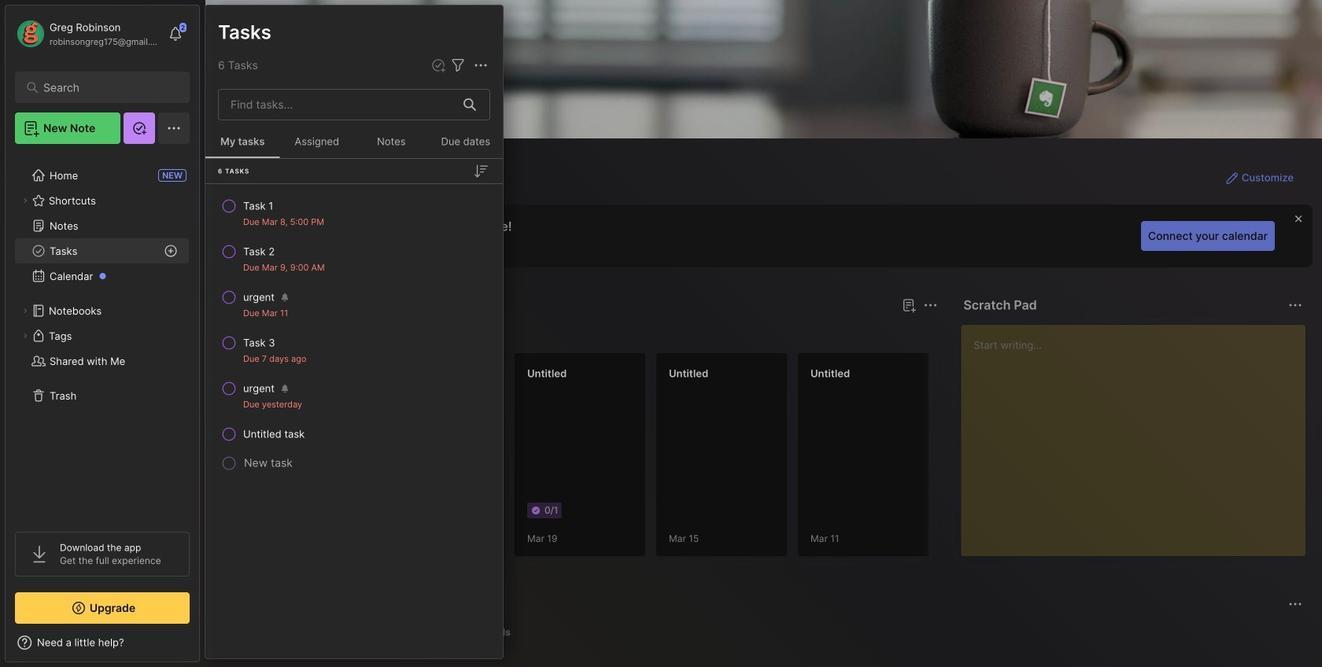 Task type: vqa. For each thing, say whether or not it's contained in the screenshot.
expand note icon in the top of the page
no



Task type: locate. For each thing, give the bounding box(es) containing it.
filter tasks image
[[449, 56, 468, 75]]

6 row from the top
[[212, 420, 497, 449]]

1 row from the top
[[212, 192, 497, 235]]

1 vertical spatial tab list
[[234, 623, 1300, 642]]

Sort options field
[[472, 162, 490, 181]]

task 2 1 cell
[[243, 244, 275, 260]]

Find tasks… text field
[[221, 92, 454, 118]]

tree inside main element
[[6, 153, 199, 518]]

1 tab list from the top
[[234, 324, 935, 343]]

Start writing… text field
[[974, 325, 1305, 544]]

expand notebooks image
[[20, 306, 30, 316]]

Account field
[[15, 18, 161, 50]]

tree
[[6, 153, 199, 518]]

2 tab list from the top
[[234, 623, 1300, 642]]

More actions and view options field
[[468, 56, 490, 75]]

None search field
[[43, 78, 169, 97]]

2 row from the top
[[212, 238, 497, 280]]

tab
[[234, 324, 280, 343], [286, 324, 350, 343], [354, 623, 420, 642], [474, 623, 518, 642]]

row
[[212, 192, 497, 235], [212, 238, 497, 280], [212, 283, 497, 326], [212, 329, 497, 372], [212, 375, 497, 417], [212, 420, 497, 449]]

5 row from the top
[[212, 375, 497, 417]]

4 row from the top
[[212, 329, 497, 372]]

row group
[[205, 159, 503, 494], [231, 353, 1322, 567]]

task 3 3 cell
[[243, 335, 275, 351]]

untitled task 5 cell
[[243, 427, 305, 442]]

none search field inside main element
[[43, 78, 169, 97]]

tab list
[[234, 324, 935, 343], [234, 623, 1300, 642]]

0 vertical spatial tab list
[[234, 324, 935, 343]]



Task type: describe. For each thing, give the bounding box(es) containing it.
expand tags image
[[20, 331, 30, 341]]

WHAT'S NEW field
[[6, 631, 199, 656]]

task 1 0 cell
[[243, 198, 273, 214]]

more actions and view options image
[[472, 56, 490, 75]]

urgent 2 cell
[[243, 290, 275, 305]]

sort options image
[[472, 162, 490, 181]]

3 row from the top
[[212, 283, 497, 326]]

urgent 4 cell
[[243, 381, 275, 397]]

Filter tasks field
[[449, 56, 468, 75]]

main element
[[0, 0, 205, 668]]

click to collapse image
[[199, 638, 211, 657]]

new task image
[[431, 57, 446, 73]]

Search text field
[[43, 80, 169, 95]]



